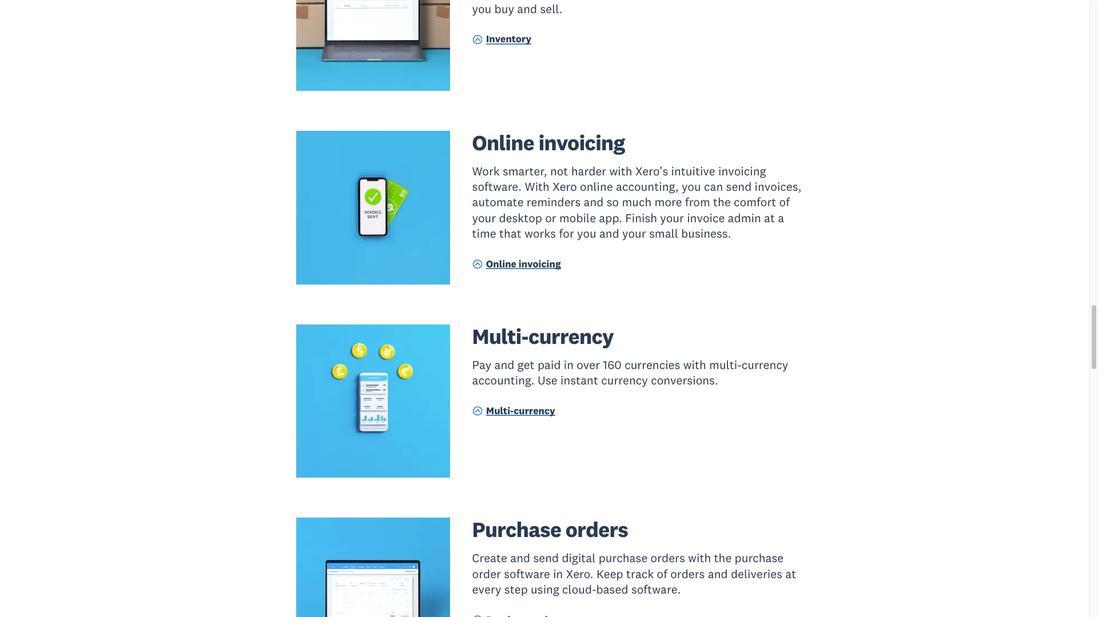 Task type: locate. For each thing, give the bounding box(es) containing it.
the up deliveries
[[714, 551, 732, 566]]

multi- down accounting.
[[486, 405, 514, 417]]

software. inside create and send digital purchase orders with the purchase order software in xero. keep track of orders and deliveries at every step using cloud-based software.
[[631, 582, 681, 598]]

1 vertical spatial online
[[486, 258, 516, 270]]

send up software
[[533, 551, 559, 566]]

0 horizontal spatial send
[[533, 551, 559, 566]]

0 horizontal spatial in
[[553, 567, 563, 582]]

0 vertical spatial the
[[713, 195, 731, 210]]

multi-currency
[[472, 323, 614, 350], [486, 405, 555, 417]]

software. up automate
[[472, 179, 522, 195]]

invoicing down works
[[519, 258, 561, 270]]

you down intuitive
[[682, 179, 701, 195]]

invoicing
[[539, 129, 625, 156], [718, 163, 766, 179], [519, 258, 561, 270]]

that
[[499, 226, 522, 241]]

in up using
[[553, 567, 563, 582]]

in
[[564, 357, 574, 373], [553, 567, 563, 582]]

reminders
[[527, 195, 581, 210]]

2 vertical spatial with
[[688, 551, 711, 566]]

online invoicing down that
[[486, 258, 561, 270]]

at inside create and send digital purchase orders with the purchase order software in xero. keep track of orders and deliveries at every step using cloud-based software.
[[785, 567, 796, 582]]

0 vertical spatial at
[[764, 210, 775, 226]]

1 vertical spatial of
[[657, 567, 667, 582]]

software. down track
[[631, 582, 681, 598]]

and inside the pay and get paid in over 160 currencies with multi-currency accounting. use instant currency conversions.
[[494, 357, 514, 373]]

of
[[779, 195, 790, 210], [657, 567, 667, 582]]

1 horizontal spatial in
[[564, 357, 574, 373]]

online up work
[[472, 129, 534, 156]]

online invoicing up not
[[472, 129, 625, 156]]

a
[[778, 210, 784, 226]]

with
[[525, 179, 550, 195]]

1 vertical spatial in
[[553, 567, 563, 582]]

harder
[[571, 163, 606, 179]]

time
[[472, 226, 496, 241]]

work smarter, not harder with xero's intuitive invoicing software. with xero online accounting, you can send invoices, automate reminders and so much more from the comfort of your desktop or mobile app. finish your invoice admin at a time that works for you and your small business.
[[472, 163, 802, 241]]

0 vertical spatial send
[[726, 179, 752, 195]]

of right track
[[657, 567, 667, 582]]

purchase
[[599, 551, 648, 566], [735, 551, 784, 566]]

0 vertical spatial online
[[472, 129, 534, 156]]

keep
[[596, 567, 623, 582]]

0 vertical spatial with
[[609, 163, 632, 179]]

at left a
[[764, 210, 775, 226]]

software
[[504, 567, 550, 582]]

in up instant
[[564, 357, 574, 373]]

much
[[622, 195, 652, 210]]

multi-currency up paid at the bottom of page
[[472, 323, 614, 350]]

multi-
[[709, 357, 742, 373]]

invoicing up can
[[718, 163, 766, 179]]

and up software
[[510, 551, 530, 566]]

1 vertical spatial you
[[577, 226, 596, 241]]

business.
[[681, 226, 731, 241]]

multi-
[[472, 323, 528, 350], [486, 405, 514, 417]]

with
[[609, 163, 632, 179], [683, 357, 706, 373], [688, 551, 711, 566]]

small
[[649, 226, 678, 241]]

1 vertical spatial software.
[[631, 582, 681, 598]]

of up a
[[779, 195, 790, 210]]

purchase up deliveries
[[735, 551, 784, 566]]

your
[[472, 210, 496, 226], [660, 210, 684, 226], [622, 226, 646, 241]]

1 horizontal spatial purchase
[[735, 551, 784, 566]]

1 vertical spatial the
[[714, 551, 732, 566]]

automate
[[472, 195, 524, 210]]

xero.
[[566, 567, 593, 582]]

more
[[655, 195, 682, 210]]

of inside create and send digital purchase orders with the purchase order software in xero. keep track of orders and deliveries at every step using cloud-based software.
[[657, 567, 667, 582]]

0 horizontal spatial software.
[[472, 179, 522, 195]]

160
[[603, 357, 622, 373]]

get
[[517, 357, 535, 373]]

instant
[[560, 373, 598, 388]]

software. inside "work smarter, not harder with xero's intuitive invoicing software. with xero online accounting, you can send invoices, automate reminders and so much more from the comfort of your desktop or mobile app. finish your invoice admin at a time that works for you and your small business."
[[472, 179, 522, 195]]

orders
[[566, 517, 628, 544], [651, 551, 685, 566], [670, 567, 705, 582]]

accounting.
[[472, 373, 535, 388]]

purchase
[[472, 517, 561, 544]]

currency inside button
[[514, 405, 555, 417]]

and up accounting.
[[494, 357, 514, 373]]

orders up digital
[[566, 517, 628, 544]]

1 horizontal spatial software.
[[631, 582, 681, 598]]

1 vertical spatial send
[[533, 551, 559, 566]]

1 horizontal spatial you
[[682, 179, 701, 195]]

software.
[[472, 179, 522, 195], [631, 582, 681, 598]]

0 vertical spatial of
[[779, 195, 790, 210]]

not
[[550, 163, 568, 179]]

the down can
[[713, 195, 731, 210]]

1 horizontal spatial of
[[779, 195, 790, 210]]

currency
[[528, 323, 614, 350], [742, 357, 788, 373], [601, 373, 648, 388], [514, 405, 555, 417]]

1 horizontal spatial at
[[785, 567, 796, 582]]

multi- up pay
[[472, 323, 528, 350]]

can
[[704, 179, 723, 195]]

your down the more at the right of page
[[660, 210, 684, 226]]

1 vertical spatial invoicing
[[718, 163, 766, 179]]

0 vertical spatial in
[[564, 357, 574, 373]]

0 horizontal spatial of
[[657, 567, 667, 582]]

send up comfort
[[726, 179, 752, 195]]

the inside "work smarter, not harder with xero's intuitive invoicing software. with xero online accounting, you can send invoices, automate reminders and so much more from the comfort of your desktop or mobile app. finish your invoice admin at a time that works for you and your small business."
[[713, 195, 731, 210]]

online
[[472, 129, 534, 156], [486, 258, 516, 270]]

0 vertical spatial software.
[[472, 179, 522, 195]]

1 horizontal spatial send
[[726, 179, 752, 195]]

1 vertical spatial at
[[785, 567, 796, 582]]

and
[[584, 195, 604, 210], [599, 226, 619, 241], [494, 357, 514, 373], [510, 551, 530, 566], [708, 567, 728, 582]]

based
[[596, 582, 628, 598]]

1 vertical spatial multi-currency
[[486, 405, 555, 417]]

0 horizontal spatial at
[[764, 210, 775, 226]]

2 horizontal spatial your
[[660, 210, 684, 226]]

1 vertical spatial online invoicing
[[486, 258, 561, 270]]

conversions.
[[651, 373, 718, 388]]

send
[[726, 179, 752, 195], [533, 551, 559, 566]]

send inside "work smarter, not harder with xero's intuitive invoicing software. with xero online accounting, you can send invoices, automate reminders and so much more from the comfort of your desktop or mobile app. finish your invoice admin at a time that works for you and your small business."
[[726, 179, 752, 195]]

0 horizontal spatial purchase
[[599, 551, 648, 566]]

0 vertical spatial multi-currency
[[472, 323, 614, 350]]

at right deliveries
[[785, 567, 796, 582]]

1 vertical spatial multi-
[[486, 405, 514, 417]]

you
[[682, 179, 701, 195], [577, 226, 596, 241]]

invoices,
[[755, 179, 802, 195]]

the
[[713, 195, 731, 210], [714, 551, 732, 566]]

online down that
[[486, 258, 516, 270]]

send inside create and send digital purchase orders with the purchase order software in xero. keep track of orders and deliveries at every step using cloud-based software.
[[533, 551, 559, 566]]

purchase up keep
[[599, 551, 648, 566]]

multi-currency down accounting.
[[486, 405, 555, 417]]

in inside the pay and get paid in over 160 currencies with multi-currency accounting. use instant currency conversions.
[[564, 357, 574, 373]]

at
[[764, 210, 775, 226], [785, 567, 796, 582]]

use
[[538, 373, 557, 388]]

1 vertical spatial with
[[683, 357, 706, 373]]

order
[[472, 567, 501, 582]]

create
[[472, 551, 507, 566]]

invoicing up harder
[[539, 129, 625, 156]]

your up time
[[472, 210, 496, 226]]

you down mobile
[[577, 226, 596, 241]]

your down finish
[[622, 226, 646, 241]]

online invoicing
[[472, 129, 625, 156], [486, 258, 561, 270]]

intuitive
[[671, 163, 715, 179]]

2 vertical spatial invoicing
[[519, 258, 561, 270]]

1 horizontal spatial your
[[622, 226, 646, 241]]



Task type: describe. For each thing, give the bounding box(es) containing it.
invoicing inside "button"
[[519, 258, 561, 270]]

invoice
[[687, 210, 725, 226]]

work
[[472, 163, 500, 179]]

0 horizontal spatial you
[[577, 226, 596, 241]]

invoicing inside "work smarter, not harder with xero's intuitive invoicing software. with xero online accounting, you can send invoices, automate reminders and so much more from the comfort of your desktop or mobile app. finish your invoice admin at a time that works for you and your small business."
[[718, 163, 766, 179]]

accounting,
[[616, 179, 679, 195]]

0 horizontal spatial your
[[472, 210, 496, 226]]

online inside "button"
[[486, 258, 516, 270]]

0 vertical spatial multi-
[[472, 323, 528, 350]]

orders up track
[[651, 551, 685, 566]]

2 purchase from the left
[[735, 551, 784, 566]]

from
[[685, 195, 710, 210]]

inventory
[[486, 33, 531, 45]]

currencies
[[625, 357, 680, 373]]

using
[[531, 582, 559, 598]]

for
[[559, 226, 574, 241]]

digital
[[562, 551, 596, 566]]

at inside "work smarter, not harder with xero's intuitive invoicing software. with xero online accounting, you can send invoices, automate reminders and so much more from the comfort of your desktop or mobile app. finish your invoice admin at a time that works for you and your small business."
[[764, 210, 775, 226]]

step
[[504, 582, 528, 598]]

so
[[607, 195, 619, 210]]

finish
[[625, 210, 657, 226]]

orders right track
[[670, 567, 705, 582]]

every
[[472, 582, 501, 598]]

app.
[[599, 210, 622, 226]]

and down app.
[[599, 226, 619, 241]]

over
[[577, 357, 600, 373]]

pay and get paid in over 160 currencies with multi-currency accounting. use instant currency conversions.
[[472, 357, 788, 388]]

or
[[545, 210, 556, 226]]

0 vertical spatial online invoicing
[[472, 129, 625, 156]]

multi-currency inside button
[[486, 405, 555, 417]]

desktop
[[499, 210, 542, 226]]

admin
[[728, 210, 761, 226]]

in inside create and send digital purchase orders with the purchase order software in xero. keep track of orders and deliveries at every step using cloud-based software.
[[553, 567, 563, 582]]

1 purchase from the left
[[599, 551, 648, 566]]

pay
[[472, 357, 491, 373]]

with inside the pay and get paid in over 160 currencies with multi-currency accounting. use instant currency conversions.
[[683, 357, 706, 373]]

with inside "work smarter, not harder with xero's intuitive invoicing software. with xero online accounting, you can send invoices, automate reminders and so much more from the comfort of your desktop or mobile app. finish your invoice admin at a time that works for you and your small business."
[[609, 163, 632, 179]]

track
[[626, 567, 654, 582]]

of inside "work smarter, not harder with xero's intuitive invoicing software. with xero online accounting, you can send invoices, automate reminders and so much more from the comfort of your desktop or mobile app. finish your invoice admin at a time that works for you and your small business."
[[779, 195, 790, 210]]

online
[[580, 179, 613, 195]]

xero
[[553, 179, 577, 195]]

purchase orders
[[472, 517, 628, 544]]

0 vertical spatial invoicing
[[539, 129, 625, 156]]

comfort
[[734, 195, 776, 210]]

and down "online" at the right top of page
[[584, 195, 604, 210]]

deliveries
[[731, 567, 782, 582]]

online invoicing button
[[472, 258, 561, 273]]

0 vertical spatial you
[[682, 179, 701, 195]]

cloud-
[[562, 582, 596, 598]]

mobile
[[559, 210, 596, 226]]

paid
[[538, 357, 561, 373]]

inventory button
[[472, 33, 531, 48]]

the inside create and send digital purchase orders with the purchase order software in xero. keep track of orders and deliveries at every step using cloud-based software.
[[714, 551, 732, 566]]

online invoicing inside "button"
[[486, 258, 561, 270]]

xero's
[[635, 163, 668, 179]]

create and send digital purchase orders with the purchase order software in xero. keep track of orders and deliveries at every step using cloud-based software.
[[472, 551, 796, 598]]

smarter,
[[503, 163, 547, 179]]

multi- inside button
[[486, 405, 514, 417]]

with inside create and send digital purchase orders with the purchase order software in xero. keep track of orders and deliveries at every step using cloud-based software.
[[688, 551, 711, 566]]

works
[[525, 226, 556, 241]]

multi-currency button
[[472, 404, 555, 420]]

and left deliveries
[[708, 567, 728, 582]]



Task type: vqa. For each thing, say whether or not it's contained in the screenshot.
top save
no



